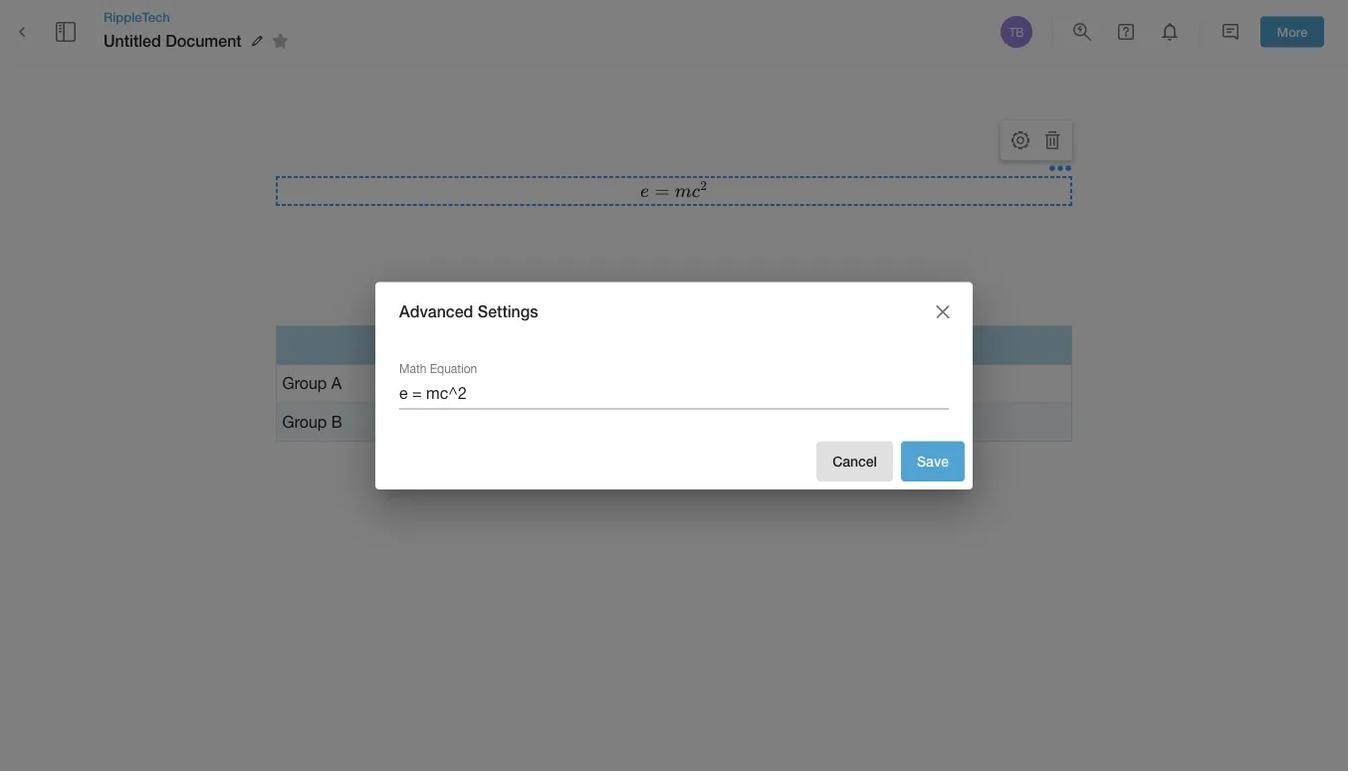 Task type: locate. For each thing, give the bounding box(es) containing it.
1 horizontal spatial result
[[813, 413, 858, 431]]

untitled document
[[104, 31, 242, 50]]

m
[[675, 183, 692, 200]]

0 horizontal spatial result
[[548, 413, 593, 431]]

2 inside e = m c 2
[[700, 178, 707, 193]]

group for group a
[[282, 374, 327, 393]]

advanced settings
[[399, 302, 538, 321]]

4
[[862, 413, 871, 431]]

2 down enter math equation here text field
[[597, 413, 606, 431]]

group b
[[282, 413, 342, 431]]

1 group from the top
[[282, 374, 327, 393]]

result 2
[[548, 413, 606, 431]]

1 vertical spatial group
[[282, 413, 327, 431]]

1 horizontal spatial 2
[[700, 178, 707, 193]]

group left b
[[282, 413, 327, 431]]

cancel button
[[817, 441, 893, 482]]

2 result from the left
[[813, 413, 858, 431]]

0 horizontal spatial 2
[[597, 413, 606, 431]]

e = m c 2
[[640, 178, 707, 202]]

tb
[[1009, 25, 1024, 39]]

result
[[548, 413, 593, 431], [813, 413, 858, 431]]

0 vertical spatial group
[[282, 374, 327, 393]]

2 group from the top
[[282, 413, 327, 431]]

2 right m at the right
[[700, 178, 707, 193]]

0 vertical spatial 2
[[700, 178, 707, 193]]

group left a
[[282, 374, 327, 393]]

b
[[331, 413, 342, 431]]

group
[[282, 374, 327, 393], [282, 413, 327, 431]]

1 result from the left
[[548, 413, 593, 431]]

more
[[1277, 24, 1308, 39]]

settings
[[478, 302, 538, 321]]

group for group b
[[282, 413, 327, 431]]

2
[[700, 178, 707, 193], [597, 413, 606, 431]]

more button
[[1261, 17, 1325, 47]]

c
[[692, 183, 700, 200]]



Task type: vqa. For each thing, say whether or not it's contained in the screenshot.
the left 2
yes



Task type: describe. For each thing, give the bounding box(es) containing it.
cancel
[[833, 453, 877, 470]]

rippletech
[[104, 9, 170, 24]]

rippletech link
[[104, 8, 295, 26]]

Enter Math Equation Here text field
[[399, 384, 949, 403]]

advanced
[[399, 302, 473, 321]]

favorite image
[[269, 29, 292, 53]]

math
[[399, 362, 427, 376]]

save button
[[901, 441, 965, 482]]

e
[[640, 183, 649, 200]]

group a
[[282, 374, 342, 393]]

result 4
[[813, 413, 871, 431]]

tb button
[[998, 13, 1036, 51]]

a
[[331, 374, 342, 393]]

=
[[655, 179, 670, 202]]

document
[[166, 31, 242, 50]]

result for result 4
[[813, 413, 858, 431]]

advanced settings dialog
[[375, 282, 973, 490]]

math equation
[[399, 362, 477, 376]]

equation
[[430, 362, 477, 376]]

1 vertical spatial 2
[[597, 413, 606, 431]]

result for result 2
[[548, 413, 593, 431]]

save
[[917, 453, 949, 470]]

untitled
[[104, 31, 161, 50]]



